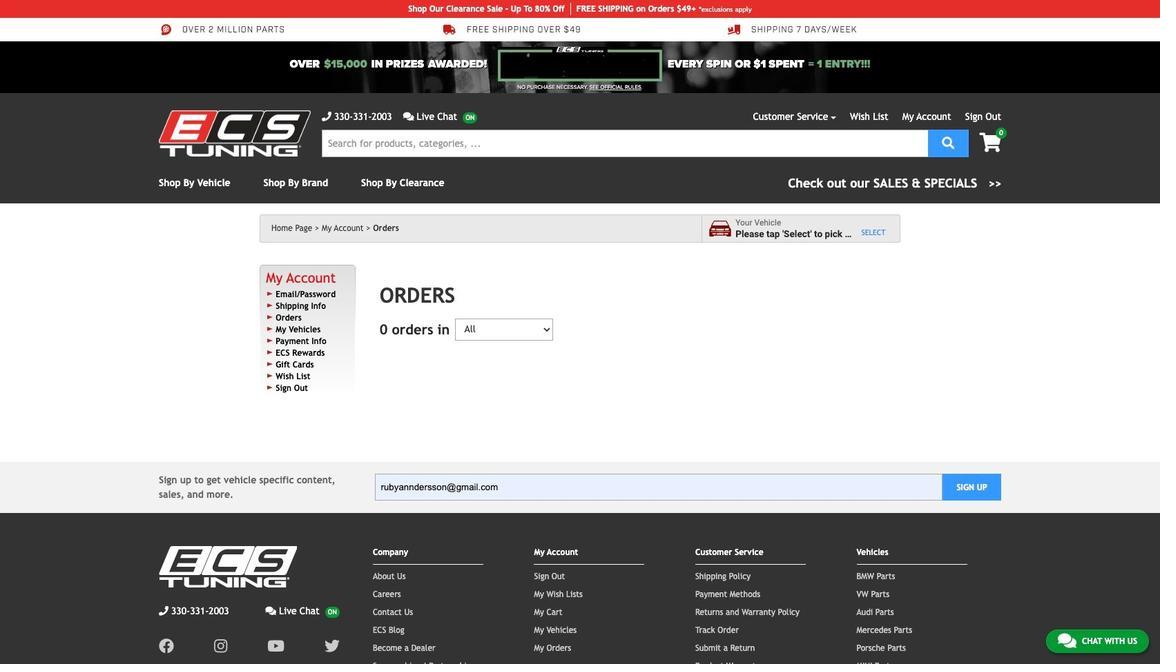 Task type: describe. For each thing, give the bounding box(es) containing it.
comments image
[[403, 112, 414, 122]]

Email email field
[[375, 474, 943, 501]]

ecs tuning 'spin to win' contest logo image
[[498, 47, 662, 81]]

1 horizontal spatial phone image
[[322, 112, 331, 122]]

0 horizontal spatial phone image
[[159, 607, 168, 616]]



Task type: vqa. For each thing, say whether or not it's contained in the screenshot.
AUDI
no



Task type: locate. For each thing, give the bounding box(es) containing it.
facebook logo image
[[159, 639, 174, 654]]

phone image
[[322, 112, 331, 122], [159, 607, 168, 616]]

twitter logo image
[[324, 639, 340, 654]]

ecs tuning image
[[159, 110, 311, 157], [159, 547, 297, 588]]

0 vertical spatial comments image
[[265, 607, 276, 616]]

2 ecs tuning image from the top
[[159, 547, 297, 588]]

1 vertical spatial ecs tuning image
[[159, 547, 297, 588]]

youtube logo image
[[267, 639, 284, 654]]

0 vertical spatial ecs tuning image
[[159, 110, 311, 157]]

comments image
[[265, 607, 276, 616], [1058, 633, 1076, 650]]

0 horizontal spatial comments image
[[265, 607, 276, 616]]

instagram logo image
[[214, 639, 227, 654]]

Search text field
[[322, 130, 928, 157]]

search image
[[942, 136, 955, 149]]

1 vertical spatial comments image
[[1058, 633, 1076, 650]]

0 vertical spatial phone image
[[322, 112, 331, 122]]

1 vertical spatial phone image
[[159, 607, 168, 616]]

1 ecs tuning image from the top
[[159, 110, 311, 157]]

1 horizontal spatial comments image
[[1058, 633, 1076, 650]]



